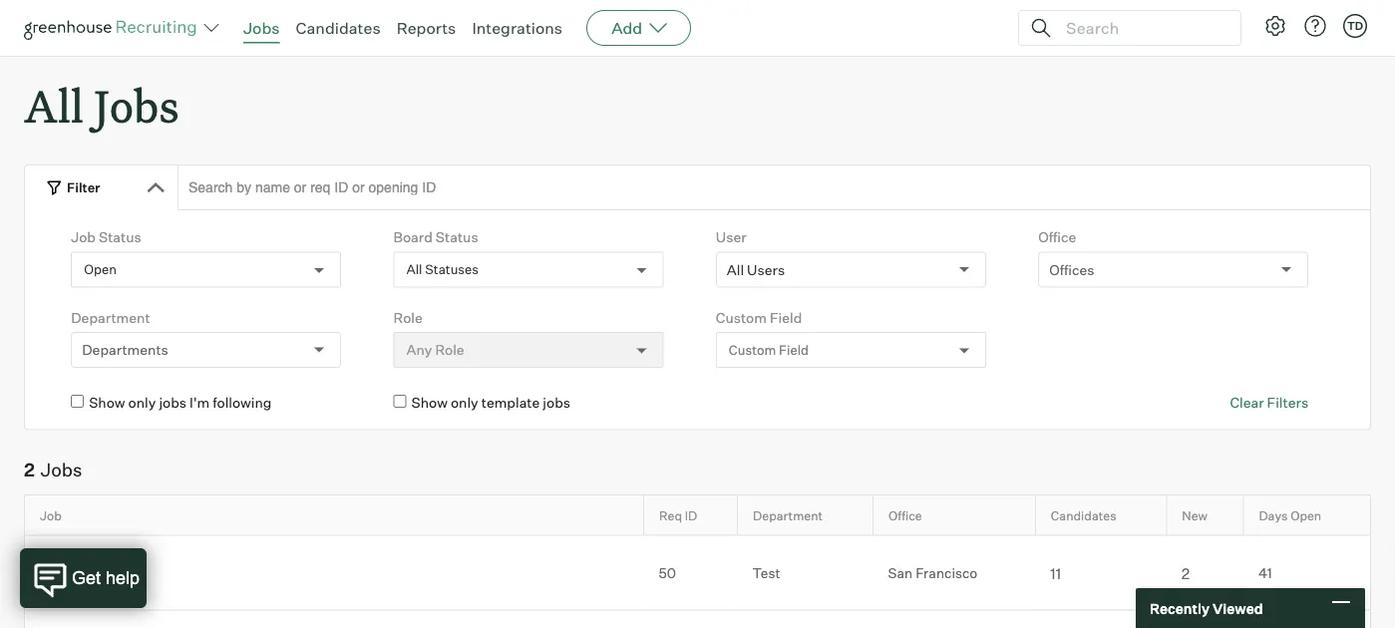 Task type: describe. For each thing, give the bounding box(es) containing it.
all for all jobs
[[24, 76, 84, 135]]

job status
[[71, 229, 141, 246]]

configure image
[[1264, 14, 1288, 38]]

only for jobs
[[128, 394, 156, 412]]

show for show only template jobs
[[412, 394, 448, 412]]

status for job status
[[99, 229, 141, 246]]

only for template
[[451, 394, 479, 412]]

0 vertical spatial office
[[1039, 229, 1077, 246]]

1 vertical spatial open
[[1291, 508, 1322, 524]]

Show only template jobs checkbox
[[394, 395, 407, 408]]

0 horizontal spatial candidates
[[296, 18, 381, 38]]

departments
[[82, 341, 168, 359]]

jobs for 2 jobs
[[41, 459, 82, 482]]

11
[[1051, 565, 1062, 583]]

statuses
[[425, 262, 479, 278]]

1 horizontal spatial candidates
[[1052, 508, 1117, 524]]

user
[[716, 229, 747, 246]]

designer
[[40, 565, 107, 584]]

Show only jobs I'm following checkbox
[[71, 395, 84, 408]]

Search by name or req ID or opening ID text field
[[178, 165, 1372, 211]]

id
[[685, 508, 698, 524]]

all users option
[[727, 261, 785, 279]]

2 link
[[1167, 563, 1244, 584]]

integrations link
[[472, 18, 563, 38]]

req
[[660, 508, 682, 524]]

jobs for all jobs
[[94, 76, 179, 135]]

new
[[1183, 508, 1208, 524]]

board status
[[394, 229, 479, 246]]

clear filters
[[1231, 394, 1309, 412]]

show only template jobs
[[412, 394, 571, 412]]

41
[[1259, 565, 1273, 582]]

job for job
[[40, 508, 62, 524]]

2 jobs from the left
[[543, 394, 571, 412]]

Search text field
[[1062, 13, 1223, 42]]

td button
[[1340, 10, 1372, 42]]

template
[[482, 394, 540, 412]]

i'm
[[190, 394, 210, 412]]

all for all users
[[727, 261, 744, 279]]

status for board status
[[436, 229, 479, 246]]

days
[[1260, 508, 1289, 524]]

san francisco
[[889, 565, 978, 582]]

clear filters link
[[1231, 393, 1309, 413]]

greenhouse recruiting image
[[24, 16, 204, 40]]

td
[[1348, 19, 1364, 32]]

1 vertical spatial custom field
[[729, 342, 809, 358]]

show only jobs i'm following
[[89, 394, 272, 412]]

2 jobs
[[24, 459, 82, 482]]

50
[[659, 565, 677, 582]]

1 vertical spatial office
[[889, 508, 923, 524]]

integrations
[[472, 18, 563, 38]]

0 vertical spatial open
[[84, 262, 117, 278]]



Task type: locate. For each thing, give the bounding box(es) containing it.
1 horizontal spatial department
[[753, 508, 823, 524]]

1 horizontal spatial show
[[412, 394, 448, 412]]

1 only from the left
[[128, 394, 156, 412]]

1 vertical spatial jobs
[[94, 76, 179, 135]]

1 horizontal spatial status
[[436, 229, 479, 246]]

2 status from the left
[[436, 229, 479, 246]]

custom field
[[716, 309, 803, 326], [729, 342, 809, 358]]

0 vertical spatial job
[[71, 229, 96, 246]]

candidates link
[[296, 18, 381, 38]]

job down 'filter'
[[71, 229, 96, 246]]

reports link
[[397, 18, 456, 38]]

0 vertical spatial field
[[770, 309, 803, 326]]

all users
[[727, 261, 785, 279]]

department up the test
[[753, 508, 823, 524]]

1 horizontal spatial office
[[1039, 229, 1077, 246]]

office
[[1039, 229, 1077, 246], [889, 508, 923, 524]]

add
[[612, 18, 643, 38]]

open
[[84, 262, 117, 278], [1291, 508, 1322, 524]]

san
[[889, 565, 913, 582]]

0 horizontal spatial office
[[889, 508, 923, 524]]

clear
[[1231, 394, 1265, 412]]

1 horizontal spatial job
[[71, 229, 96, 246]]

field
[[770, 309, 803, 326], [779, 342, 809, 358]]

1 vertical spatial candidates
[[1052, 508, 1117, 524]]

job down 2 jobs
[[40, 508, 62, 524]]

all up 'filter'
[[24, 76, 84, 135]]

all for all statuses
[[407, 262, 423, 278]]

2 vertical spatial jobs
[[41, 459, 82, 482]]

2 horizontal spatial all
[[727, 261, 744, 279]]

job for job status
[[71, 229, 96, 246]]

td button
[[1344, 14, 1368, 38]]

francisco
[[916, 565, 978, 582]]

0 horizontal spatial jobs
[[159, 394, 187, 412]]

reports
[[397, 18, 456, 38]]

following
[[213, 394, 272, 412]]

department up departments
[[71, 309, 150, 326]]

0 horizontal spatial status
[[99, 229, 141, 246]]

recently
[[1150, 600, 1210, 617]]

0 vertical spatial candidates
[[296, 18, 381, 38]]

1 horizontal spatial jobs
[[543, 394, 571, 412]]

all down the 'board'
[[407, 262, 423, 278]]

status
[[99, 229, 141, 246], [436, 229, 479, 246]]

1 vertical spatial field
[[779, 342, 809, 358]]

jobs
[[159, 394, 187, 412], [543, 394, 571, 412]]

open down job status
[[84, 262, 117, 278]]

2 for 2
[[1182, 565, 1191, 583]]

1 vertical spatial job
[[40, 508, 62, 524]]

2
[[24, 459, 35, 482], [1182, 565, 1191, 583]]

all left users
[[727, 261, 744, 279]]

jobs left the i'm
[[159, 394, 187, 412]]

show for show only jobs i'm following
[[89, 394, 125, 412]]

1 horizontal spatial open
[[1291, 508, 1322, 524]]

candidates
[[296, 18, 381, 38], [1052, 508, 1117, 524]]

all statuses
[[407, 262, 479, 278]]

only left template
[[451, 394, 479, 412]]

2 show from the left
[[412, 394, 448, 412]]

0 vertical spatial jobs
[[243, 18, 280, 38]]

candidates up 11 link
[[1052, 508, 1117, 524]]

jobs down show only jobs i'm following option
[[41, 459, 82, 482]]

0 horizontal spatial department
[[71, 309, 150, 326]]

0 vertical spatial custom
[[716, 309, 767, 326]]

0 vertical spatial custom field
[[716, 309, 803, 326]]

designer link
[[25, 562, 644, 585]]

all jobs
[[24, 76, 179, 135]]

add button
[[587, 10, 692, 46]]

show right show only template jobs checkbox
[[412, 394, 448, 412]]

status up statuses
[[436, 229, 479, 246]]

1 vertical spatial 2
[[1182, 565, 1191, 583]]

0 horizontal spatial open
[[84, 262, 117, 278]]

req id
[[660, 508, 698, 524]]

all
[[24, 76, 84, 135], [727, 261, 744, 279], [407, 262, 423, 278]]

viewed
[[1213, 600, 1264, 617]]

board
[[394, 229, 433, 246]]

filters
[[1268, 394, 1309, 412]]

1 show from the left
[[89, 394, 125, 412]]

0 horizontal spatial jobs
[[41, 459, 82, 482]]

0 horizontal spatial show
[[89, 394, 125, 412]]

candidates right jobs link
[[296, 18, 381, 38]]

users
[[747, 261, 785, 279]]

show
[[89, 394, 125, 412], [412, 394, 448, 412]]

2 only from the left
[[451, 394, 479, 412]]

job
[[71, 229, 96, 246], [40, 508, 62, 524]]

1 vertical spatial department
[[753, 508, 823, 524]]

custom field down users
[[729, 342, 809, 358]]

0 horizontal spatial 2
[[24, 459, 35, 482]]

test
[[753, 565, 781, 582]]

jobs link
[[243, 18, 280, 38]]

only
[[128, 394, 156, 412], [451, 394, 479, 412]]

1 horizontal spatial 2
[[1182, 565, 1191, 583]]

1 jobs from the left
[[159, 394, 187, 412]]

offices
[[1050, 261, 1095, 279]]

jobs
[[243, 18, 280, 38], [94, 76, 179, 135], [41, 459, 82, 482]]

open right 'days'
[[1291, 508, 1322, 524]]

0 vertical spatial department
[[71, 309, 150, 326]]

filter
[[67, 179, 100, 195]]

1 horizontal spatial only
[[451, 394, 479, 412]]

only down departments
[[128, 394, 156, 412]]

department
[[71, 309, 150, 326], [753, 508, 823, 524]]

show right show only jobs i'm following option
[[89, 394, 125, 412]]

0 vertical spatial 2
[[24, 459, 35, 482]]

role
[[394, 309, 423, 326]]

2 horizontal spatial jobs
[[243, 18, 280, 38]]

jobs right template
[[543, 394, 571, 412]]

office up offices
[[1039, 229, 1077, 246]]

1 horizontal spatial jobs
[[94, 76, 179, 135]]

2 for 2 jobs
[[24, 459, 35, 482]]

status down 'filter'
[[99, 229, 141, 246]]

office up "san"
[[889, 508, 923, 524]]

custom field down all users option
[[716, 309, 803, 326]]

jobs down greenhouse recruiting image
[[94, 76, 179, 135]]

0 horizontal spatial all
[[24, 76, 84, 135]]

0 horizontal spatial only
[[128, 394, 156, 412]]

jobs left candidates link
[[243, 18, 280, 38]]

1 horizontal spatial all
[[407, 262, 423, 278]]

11 link
[[1036, 563, 1167, 584]]

1 vertical spatial custom
[[729, 342, 777, 358]]

0 horizontal spatial job
[[40, 508, 62, 524]]

recently viewed
[[1150, 600, 1264, 617]]

1 status from the left
[[99, 229, 141, 246]]

custom
[[716, 309, 767, 326], [729, 342, 777, 358]]

days open
[[1260, 508, 1322, 524]]



Task type: vqa. For each thing, say whether or not it's contained in the screenshot.


